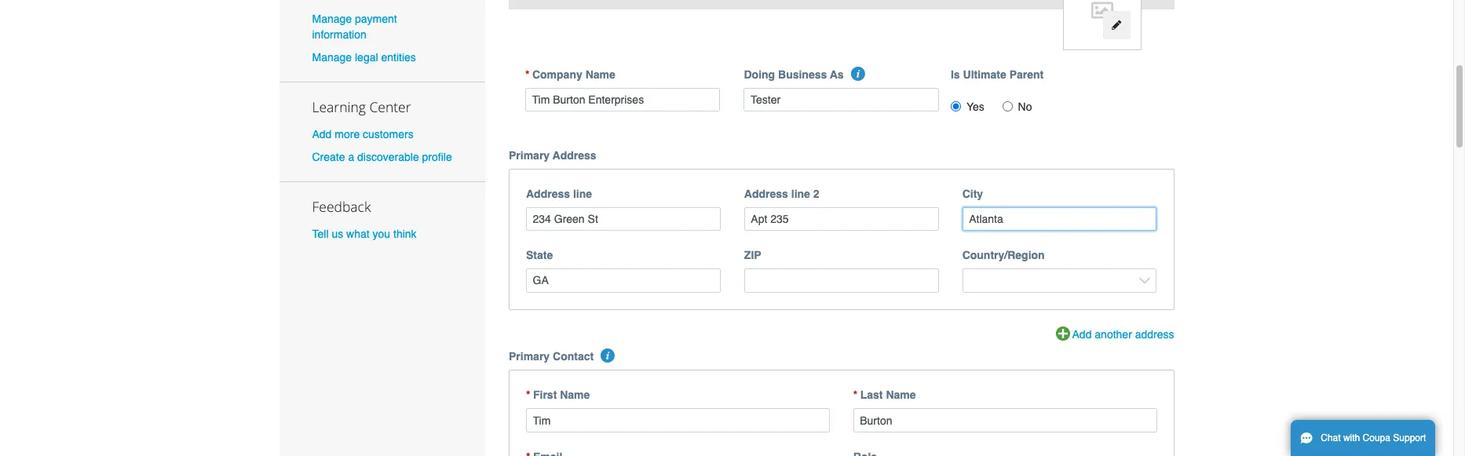 Task type: describe. For each thing, give the bounding box(es) containing it.
think
[[393, 228, 417, 240]]

payment
[[355, 12, 397, 25]]

another
[[1095, 328, 1132, 340]]

company
[[532, 68, 582, 81]]

support
[[1393, 433, 1426, 444]]

name for * company name
[[585, 68, 615, 81]]

add for add another address
[[1072, 328, 1092, 340]]

2
[[813, 187, 819, 200]]

last
[[860, 389, 883, 402]]

zip
[[744, 249, 761, 262]]

Address line 2 text field
[[744, 207, 939, 231]]

information
[[312, 28, 367, 41]]

yes
[[967, 100, 985, 113]]

learning
[[312, 97, 366, 116]]

line for address line
[[573, 187, 592, 200]]

primary for primary contact
[[509, 351, 550, 363]]

manage for manage payment information
[[312, 12, 352, 25]]

customers
[[363, 128, 414, 141]]

parent
[[1010, 68, 1044, 81]]

City text field
[[962, 207, 1157, 231]]

additional information image
[[851, 66, 865, 81]]

manage legal entities link
[[312, 51, 416, 64]]

address for address line 2
[[744, 187, 788, 200]]

what
[[346, 228, 370, 240]]

first
[[533, 389, 557, 402]]

primary contact
[[509, 351, 594, 363]]

feedback
[[312, 197, 371, 216]]

State text field
[[526, 269, 721, 293]]

state
[[526, 249, 553, 262]]

manage payment information
[[312, 12, 397, 41]]

no
[[1018, 100, 1032, 113]]

additional information image
[[601, 349, 615, 363]]

country/region
[[962, 249, 1045, 262]]

primary address
[[509, 149, 596, 161]]

Address line text field
[[526, 207, 721, 231]]

address for address line
[[526, 187, 570, 200]]

add more customers
[[312, 128, 414, 141]]

a
[[348, 151, 354, 164]]

address line 2
[[744, 187, 819, 200]]

manage payment information link
[[312, 12, 397, 41]]

contact
[[553, 351, 594, 363]]

add another address
[[1072, 328, 1174, 340]]

* first name
[[526, 389, 590, 402]]

legal
[[355, 51, 378, 64]]

is
[[951, 68, 960, 81]]

address
[[1135, 328, 1174, 340]]

city
[[962, 187, 983, 200]]



Task type: locate. For each thing, give the bounding box(es) containing it.
primary up first
[[509, 351, 550, 363]]

1 horizontal spatial add
[[1072, 328, 1092, 340]]

us
[[332, 228, 343, 240]]

0 vertical spatial primary
[[509, 149, 550, 161]]

name right company
[[585, 68, 615, 81]]

1 manage from the top
[[312, 12, 352, 25]]

0 horizontal spatial add
[[312, 128, 332, 141]]

add left the another
[[1072, 328, 1092, 340]]

0 horizontal spatial line
[[573, 187, 592, 200]]

1 horizontal spatial line
[[791, 187, 810, 200]]

1 vertical spatial manage
[[312, 51, 352, 64]]

name for * first name
[[560, 389, 590, 402]]

None text field
[[525, 88, 720, 112]]

2 line from the left
[[791, 187, 810, 200]]

is ultimate parent
[[951, 68, 1044, 81]]

manage up information
[[312, 12, 352, 25]]

change image image
[[1111, 20, 1122, 31]]

manage
[[312, 12, 352, 25], [312, 51, 352, 64]]

ultimate
[[963, 68, 1006, 81]]

business
[[778, 68, 827, 81]]

* for * first name
[[526, 389, 530, 402]]

2 primary from the top
[[509, 351, 550, 363]]

doing
[[744, 68, 775, 81]]

profile
[[422, 151, 452, 164]]

*
[[525, 68, 530, 81], [526, 389, 530, 402], [853, 389, 858, 402]]

create a discoverable profile
[[312, 151, 452, 164]]

chat with coupa support button
[[1291, 420, 1436, 456]]

Doing Business As text field
[[744, 88, 939, 112]]

name
[[585, 68, 615, 81], [560, 389, 590, 402], [886, 389, 916, 402]]

ZIP text field
[[744, 269, 939, 293]]

coupa
[[1363, 433, 1391, 444]]

None radio
[[1002, 101, 1013, 111]]

chat with coupa support
[[1321, 433, 1426, 444]]

primary up address line
[[509, 149, 550, 161]]

primary for primary address
[[509, 149, 550, 161]]

None radio
[[951, 101, 961, 111]]

0 vertical spatial add
[[312, 128, 332, 141]]

tell us what you think button
[[312, 226, 417, 242]]

address left '2'
[[744, 187, 788, 200]]

* left last
[[853, 389, 858, 402]]

tell us what you think
[[312, 228, 417, 240]]

* company name
[[525, 68, 615, 81]]

discoverable
[[357, 151, 419, 164]]

address
[[553, 149, 596, 161], [526, 187, 570, 200], [744, 187, 788, 200]]

with
[[1343, 433, 1360, 444]]

more
[[335, 128, 360, 141]]

primary
[[509, 149, 550, 161], [509, 351, 550, 363]]

manage down information
[[312, 51, 352, 64]]

line for address line 2
[[791, 187, 810, 200]]

address up address line
[[553, 149, 596, 161]]

as
[[830, 68, 844, 81]]

manage inside manage payment information
[[312, 12, 352, 25]]

entities
[[381, 51, 416, 64]]

you
[[373, 228, 390, 240]]

address line
[[526, 187, 592, 200]]

create
[[312, 151, 345, 164]]

logo image
[[1063, 0, 1141, 50]]

tell
[[312, 228, 329, 240]]

2 manage from the top
[[312, 51, 352, 64]]

add inside button
[[1072, 328, 1092, 340]]

1 vertical spatial add
[[1072, 328, 1092, 340]]

line
[[573, 187, 592, 200], [791, 187, 810, 200]]

line up address line text box
[[573, 187, 592, 200]]

0 vertical spatial manage
[[312, 12, 352, 25]]

add for add more customers
[[312, 128, 332, 141]]

* for * last name
[[853, 389, 858, 402]]

1 vertical spatial primary
[[509, 351, 550, 363]]

name right last
[[886, 389, 916, 402]]

add up create
[[312, 128, 332, 141]]

chat
[[1321, 433, 1341, 444]]

line left '2'
[[791, 187, 810, 200]]

1 primary from the top
[[509, 149, 550, 161]]

doing business as
[[744, 68, 844, 81]]

center
[[369, 97, 411, 116]]

* last name
[[853, 389, 916, 402]]

manage legal entities
[[312, 51, 416, 64]]

1 line from the left
[[573, 187, 592, 200]]

manage for manage legal entities
[[312, 51, 352, 64]]

name right first
[[560, 389, 590, 402]]

background image
[[509, 0, 1174, 9]]

add another address button
[[1056, 326, 1174, 344]]

name for * last name
[[886, 389, 916, 402]]

* left first
[[526, 389, 530, 402]]

* left company
[[525, 68, 530, 81]]

None text field
[[526, 409, 830, 433], [853, 409, 1157, 433], [526, 409, 830, 433], [853, 409, 1157, 433]]

address down primary address on the left of the page
[[526, 187, 570, 200]]

* for * company name
[[525, 68, 530, 81]]

add more customers link
[[312, 128, 414, 141]]

add
[[312, 128, 332, 141], [1072, 328, 1092, 340]]

create a discoverable profile link
[[312, 151, 452, 164]]

learning center
[[312, 97, 411, 116]]



Task type: vqa. For each thing, say whether or not it's contained in the screenshot.
US in the left of the page
yes



